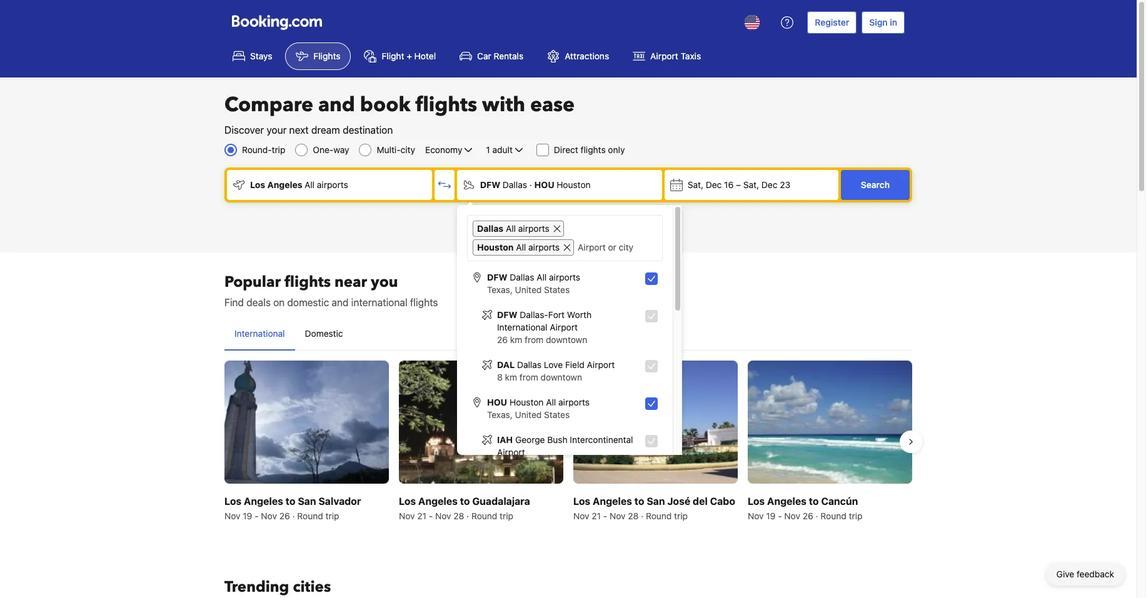 Task type: describe. For each thing, give the bounding box(es) containing it.
km inside "dal dallas love field airport 8 km from downtown"
[[505, 372, 517, 383]]

deals
[[247, 297, 271, 308]]

direct
[[554, 145, 579, 155]]

trip inside los angeles to cancún nov 19 - nov 26 · round trip
[[849, 511, 863, 522]]

1
[[486, 145, 490, 155]]

your
[[267, 125, 287, 136]]

rentals
[[494, 51, 524, 61]]

flights inside compare and book flights with ease discover your next dream destination
[[416, 91, 477, 119]]

george bush intercontinental airport
[[497, 435, 634, 458]]

flights left only
[[581, 145, 606, 155]]

register link
[[808, 11, 857, 34]]

flight + hotel link
[[354, 43, 447, 70]]

- inside los angeles to san josé del cabo nov 21 - nov 28 · round trip
[[604, 511, 608, 522]]

los angeles all airports
[[250, 180, 348, 190]]

sign in
[[870, 17, 898, 28]]

tab list containing international
[[225, 318, 913, 352]]

dal
[[497, 360, 515, 370]]

ease
[[531, 91, 575, 119]]

28 inside los angeles to guadalajara nov 21 - nov 28 · round trip
[[454, 511, 465, 522]]

all for dallas
[[537, 272, 547, 283]]

21 inside los angeles to san josé del cabo nov 21 - nov 28 · round trip
[[592, 511, 601, 522]]

round inside los angeles to guadalajara nov 21 - nov 28 · round trip
[[472, 511, 498, 522]]

economy
[[426, 145, 463, 155]]

give feedback
[[1057, 569, 1115, 580]]

one-way
[[313, 145, 349, 155]]

you
[[371, 272, 398, 293]]

dallas for dal dallas love field airport 8 km from downtown
[[517, 360, 542, 370]]

airport taxis
[[651, 51, 701, 61]]

flight
[[382, 51, 404, 61]]

international
[[351, 297, 408, 308]]

del
[[693, 496, 708, 508]]

domestic
[[287, 297, 329, 308]]

dfw dallas · hou houston
[[480, 180, 591, 190]]

2 sat, from the left
[[744, 180, 760, 190]]

dfw for dfw dallas all airports texas, united states
[[487, 272, 508, 283]]

search button
[[842, 170, 910, 200]]

feedback
[[1077, 569, 1115, 580]]

dallas for dfw dallas all airports texas, united states
[[510, 272, 535, 283]]

compare and book flights with ease discover your next dream destination
[[225, 91, 575, 136]]

dal dallas love field airport 8 km from downtown
[[497, 360, 615, 383]]

on
[[273, 297, 285, 308]]

field
[[566, 360, 585, 370]]

angeles for los angeles to san josé del cabo
[[593, 496, 632, 508]]

hou inside the hou houston all airports texas, united states
[[487, 397, 508, 408]]

0 vertical spatial hou
[[535, 180, 555, 190]]

only
[[608, 145, 625, 155]]

26 km from downtown
[[497, 335, 588, 345]]

1 vertical spatial houston
[[477, 242, 514, 253]]

airports for dallas
[[549, 272, 581, 283]]

worth
[[567, 310, 592, 320]]

los angeles to cancún nov 19 - nov 26 · round trip
[[748, 496, 863, 522]]

texas, for dfw
[[487, 285, 513, 295]]

attractions link
[[537, 43, 620, 70]]

houston inside the hou houston all airports texas, united states
[[510, 397, 544, 408]]

16
[[725, 180, 734, 190]]

angeles for los angeles to cancún
[[768, 496, 807, 508]]

flight + hotel
[[382, 51, 436, 61]]

5 nov from the left
[[574, 511, 590, 522]]

to for nov
[[286, 496, 296, 508]]

· inside los angeles to guadalajara nov 21 - nov 28 · round trip
[[467, 511, 469, 522]]

popular flights near you find deals on domestic and international flights
[[225, 272, 438, 308]]

airports for angeles
[[317, 180, 348, 190]]

dallas for dfw dallas · hou houston
[[503, 180, 527, 190]]

all down dallas all airports
[[516, 242, 526, 253]]

guadalajara
[[473, 496, 530, 508]]

airport inside george bush intercontinental airport
[[497, 447, 525, 458]]

round inside los angeles to cancún nov 19 - nov 26 · round trip
[[821, 511, 847, 522]]

popular
[[225, 272, 281, 293]]

and inside popular flights near you find deals on domestic and international flights
[[332, 297, 349, 308]]

houston all airports
[[477, 242, 560, 253]]

sat, dec 16 – sat, dec 23
[[688, 180, 791, 190]]

fort
[[549, 310, 565, 320]]

car rentals link
[[449, 43, 534, 70]]

sat, dec 16 – sat, dec 23 button
[[665, 170, 839, 200]]

states for dallas
[[544, 285, 570, 295]]

love
[[544, 360, 563, 370]]

states for houston
[[544, 410, 570, 420]]

way
[[334, 145, 349, 155]]

to for 19
[[809, 496, 819, 508]]

domestic
[[305, 328, 343, 339]]

2 dec from the left
[[762, 180, 778, 190]]

direct flights only
[[554, 145, 625, 155]]

21 inside los angeles to guadalajara nov 21 - nov 28 · round trip
[[418, 511, 427, 522]]

multi-city
[[377, 145, 415, 155]]

los for los angeles
[[250, 180, 265, 190]]

1 adult
[[486, 145, 513, 155]]

+
[[407, 51, 412, 61]]

car
[[477, 51, 492, 61]]

–
[[736, 180, 741, 190]]

los angeles to san salvador nov 19 - nov 26 · round trip
[[225, 496, 361, 522]]

trending cities
[[225, 578, 331, 598]]

one-
[[313, 145, 334, 155]]

trip inside los angeles to san salvador nov 19 - nov 26 · round trip
[[326, 511, 339, 522]]

3 nov from the left
[[399, 511, 415, 522]]

26 inside press enter to select airport, and then press spacebar to add another airport element
[[497, 335, 508, 345]]

airport left taxis
[[651, 51, 679, 61]]

flights
[[314, 51, 341, 61]]

dfw dallas all airports texas, united states
[[487, 272, 581, 295]]

iah
[[497, 435, 513, 445]]

airports down dallas all airports
[[529, 242, 560, 253]]

angeles for los angeles
[[268, 180, 303, 190]]

multi-
[[377, 145, 401, 155]]

cities
[[293, 578, 331, 598]]

cancún
[[822, 496, 859, 508]]

2 nov from the left
[[261, 511, 277, 522]]

flights link
[[286, 43, 351, 70]]

in
[[890, 17, 898, 28]]

domestic button
[[295, 318, 353, 350]]

cabo
[[711, 496, 736, 508]]

and inside compare and book flights with ease discover your next dream destination
[[318, 91, 355, 119]]

dallas-
[[520, 310, 549, 320]]

los for los angeles to guadalajara
[[399, 496, 416, 508]]

round-trip
[[242, 145, 286, 155]]

· inside los angeles to cancún nov 19 - nov 26 · round trip
[[816, 511, 819, 522]]



Task type: locate. For each thing, give the bounding box(es) containing it.
8
[[497, 372, 503, 383]]

dallas down 1 adult 'dropdown button'
[[503, 180, 527, 190]]

trip inside los angeles to guadalajara nov 21 - nov 28 · round trip
[[500, 511, 514, 522]]

dfw for dfw
[[497, 310, 518, 320]]

to for del
[[635, 496, 645, 508]]

states up fort
[[544, 285, 570, 295]]

airports inside dfw dallas all airports texas, united states
[[549, 272, 581, 283]]

1 vertical spatial km
[[505, 372, 517, 383]]

1 horizontal spatial dec
[[762, 180, 778, 190]]

1 sat, from the left
[[688, 180, 704, 190]]

dallas up houston all airports
[[477, 223, 504, 234]]

8 nov from the left
[[785, 511, 801, 522]]

to left guadalajara
[[460, 496, 470, 508]]

airport inside "dal dallas love field airport 8 km from downtown"
[[587, 360, 615, 370]]

2 horizontal spatial 26
[[803, 511, 814, 522]]

·
[[530, 180, 532, 190], [293, 511, 295, 522], [467, 511, 469, 522], [641, 511, 644, 522], [816, 511, 819, 522]]

km up dal
[[510, 335, 523, 345]]

0 horizontal spatial sat,
[[688, 180, 704, 190]]

0 horizontal spatial 19
[[243, 511, 252, 522]]

to left "salvador"
[[286, 496, 296, 508]]

2 states from the top
[[544, 410, 570, 420]]

angeles inside los angeles to san josé del cabo nov 21 - nov 28 · round trip
[[593, 496, 632, 508]]

george
[[516, 435, 545, 445]]

san
[[298, 496, 316, 508], [647, 496, 665, 508]]

downtown
[[546, 335, 588, 345], [541, 372, 583, 383]]

los for los angeles to cancún
[[748, 496, 765, 508]]

dec
[[706, 180, 722, 190], [762, 180, 778, 190]]

airport down iah
[[497, 447, 525, 458]]

sign in link
[[862, 11, 905, 34]]

all down houston all airports
[[537, 272, 547, 283]]

1 vertical spatial from
[[520, 372, 539, 383]]

airports up houston all airports
[[519, 223, 550, 234]]

1 horizontal spatial international
[[497, 322, 548, 333]]

houston down dallas all airports
[[477, 242, 514, 253]]

dallas right dal
[[517, 360, 542, 370]]

0 vertical spatial downtown
[[546, 335, 588, 345]]

houston up george
[[510, 397, 544, 408]]

all down one- on the top of page
[[305, 180, 315, 190]]

1 states from the top
[[544, 285, 570, 295]]

angeles for los angeles to san salvador
[[244, 496, 283, 508]]

0 vertical spatial dfw
[[480, 180, 501, 190]]

0 vertical spatial and
[[318, 91, 355, 119]]

airport taxis link
[[623, 43, 712, 70]]

international inside button
[[235, 328, 285, 339]]

-
[[255, 511, 259, 522], [429, 511, 433, 522], [604, 511, 608, 522], [778, 511, 783, 522]]

and up "dream"
[[318, 91, 355, 119]]

26 inside los angeles to cancún nov 19 - nov 26 · round trip
[[803, 511, 814, 522]]

airports down one-way
[[317, 180, 348, 190]]

airport inside dallas-fort worth international airport
[[550, 322, 578, 333]]

attractions
[[565, 51, 610, 61]]

los inside los angeles to san josé del cabo nov 21 - nov 28 · round trip
[[574, 496, 591, 508]]

united up george
[[515, 410, 542, 420]]

0 vertical spatial texas,
[[487, 285, 513, 295]]

los angeles to san salvador image
[[225, 361, 389, 484]]

1 vertical spatial dfw
[[487, 272, 508, 283]]

from inside "dal dallas love field airport 8 km from downtown"
[[520, 372, 539, 383]]

los inside los angeles to san salvador nov 19 - nov 26 · round trip
[[225, 496, 242, 508]]

downtown up field
[[546, 335, 588, 345]]

1 united from the top
[[515, 285, 542, 295]]

- inside los angeles to cancún nov 19 - nov 26 · round trip
[[778, 511, 783, 522]]

all for angeles
[[305, 180, 315, 190]]

international inside dallas-fort worth international airport
[[497, 322, 548, 333]]

1 horizontal spatial 26
[[497, 335, 508, 345]]

angeles inside los angeles to guadalajara nov 21 - nov 28 · round trip
[[419, 496, 458, 508]]

nov
[[225, 511, 241, 522], [261, 511, 277, 522], [399, 511, 415, 522], [435, 511, 451, 522], [574, 511, 590, 522], [610, 511, 626, 522], [748, 511, 764, 522], [785, 511, 801, 522]]

0 horizontal spatial 28
[[454, 511, 465, 522]]

· inside los angeles to san josé del cabo nov 21 - nov 28 · round trip
[[641, 511, 644, 522]]

from down dallas-fort worth international airport
[[525, 335, 544, 345]]

all for houston
[[546, 397, 556, 408]]

downtown down love at left
[[541, 372, 583, 383]]

0 horizontal spatial dec
[[706, 180, 722, 190]]

airports down "dal dallas love field airport 8 km from downtown"
[[559, 397, 590, 408]]

28 inside los angeles to san josé del cabo nov 21 - nov 28 · round trip
[[628, 511, 639, 522]]

dallas inside dfw dallas all airports texas, united states
[[510, 272, 535, 283]]

airports inside the hou houston all airports texas, united states
[[559, 397, 590, 408]]

give feedback button
[[1047, 564, 1125, 586]]

texas, up iah
[[487, 410, 513, 420]]

26 inside los angeles to san salvador nov 19 - nov 26 · round trip
[[280, 511, 290, 522]]

19 inside los angeles to san salvador nov 19 - nov 26 · round trip
[[243, 511, 252, 522]]

trip down josé
[[675, 511, 688, 522]]

1 horizontal spatial sat,
[[744, 180, 760, 190]]

3 - from the left
[[604, 511, 608, 522]]

round down cancún
[[821, 511, 847, 522]]

1 to from the left
[[286, 496, 296, 508]]

adult
[[493, 145, 513, 155]]

1 vertical spatial states
[[544, 410, 570, 420]]

los for los angeles to san josé del cabo
[[574, 496, 591, 508]]

united
[[515, 285, 542, 295], [515, 410, 542, 420]]

san left josé
[[647, 496, 665, 508]]

dallas-fort worth international airport
[[497, 310, 592, 333]]

0 vertical spatial states
[[544, 285, 570, 295]]

car rentals
[[477, 51, 524, 61]]

Airport or city text field
[[577, 240, 658, 256]]

trip down cancún
[[849, 511, 863, 522]]

round down "salvador"
[[297, 511, 323, 522]]

- inside los angeles to san salvador nov 19 - nov 26 · round trip
[[255, 511, 259, 522]]

san inside los angeles to san josé del cabo nov 21 - nov 28 · round trip
[[647, 496, 665, 508]]

dfw inside dfw dallas all airports texas, united states
[[487, 272, 508, 283]]

2 - from the left
[[429, 511, 433, 522]]

dec left 16
[[706, 180, 722, 190]]

1 san from the left
[[298, 496, 316, 508]]

angeles for los angeles to guadalajara
[[419, 496, 458, 508]]

united up dallas-
[[515, 285, 542, 295]]

hou down 8
[[487, 397, 508, 408]]

dallas all airports
[[477, 223, 550, 234]]

0 vertical spatial houston
[[557, 180, 591, 190]]

all up houston all airports
[[506, 223, 516, 234]]

taxis
[[681, 51, 701, 61]]

airport right field
[[587, 360, 615, 370]]

international button
[[225, 318, 295, 350]]

7 nov from the left
[[748, 511, 764, 522]]

0 horizontal spatial international
[[235, 328, 285, 339]]

angeles inside los angeles to san salvador nov 19 - nov 26 · round trip
[[244, 496, 283, 508]]

salvador
[[319, 496, 361, 508]]

dallas down houston all airports
[[510, 272, 535, 283]]

2 texas, from the top
[[487, 410, 513, 420]]

1 vertical spatial downtown
[[541, 372, 583, 383]]

round down guadalajara
[[472, 511, 498, 522]]

dream
[[311, 125, 340, 136]]

flights up economy
[[416, 91, 477, 119]]

from
[[525, 335, 544, 345], [520, 372, 539, 383]]

4 - from the left
[[778, 511, 783, 522]]

near
[[335, 272, 367, 293]]

1 horizontal spatial 28
[[628, 511, 639, 522]]

tab list
[[225, 318, 913, 352]]

international
[[497, 322, 548, 333], [235, 328, 285, 339]]

1 vertical spatial united
[[515, 410, 542, 420]]

to inside los angeles to san salvador nov 19 - nov 26 · round trip
[[286, 496, 296, 508]]

dec left 23 in the right top of the page
[[762, 180, 778, 190]]

hou houston all airports texas, united states
[[487, 397, 590, 420]]

2 round from the left
[[472, 511, 498, 522]]

1 horizontal spatial hou
[[535, 180, 555, 190]]

san inside los angeles to san salvador nov 19 - nov 26 · round trip
[[298, 496, 316, 508]]

dallas inside "dal dallas love field airport 8 km from downtown"
[[517, 360, 542, 370]]

dfw down 1
[[480, 180, 501, 190]]

hou
[[535, 180, 555, 190], [487, 397, 508, 408]]

sign
[[870, 17, 888, 28]]

sat, right –
[[744, 180, 760, 190]]

texas, for hou
[[487, 410, 513, 420]]

give
[[1057, 569, 1075, 580]]

- inside los angeles to guadalajara nov 21 - nov 28 · round trip
[[429, 511, 433, 522]]

1 28 from the left
[[454, 511, 465, 522]]

states inside dfw dallas all airports texas, united states
[[544, 285, 570, 295]]

2 28 from the left
[[628, 511, 639, 522]]

0 horizontal spatial 26
[[280, 511, 290, 522]]

united for dallas
[[515, 285, 542, 295]]

1 adult button
[[485, 143, 527, 158]]

1 21 from the left
[[418, 511, 427, 522]]

4 to from the left
[[809, 496, 819, 508]]

san for salvador
[[298, 496, 316, 508]]

city
[[401, 145, 415, 155]]

1 dec from the left
[[706, 180, 722, 190]]

1 vertical spatial hou
[[487, 397, 508, 408]]

trip inside los angeles to san josé del cabo nov 21 - nov 28 · round trip
[[675, 511, 688, 522]]

all inside dfw dallas all airports texas, united states
[[537, 272, 547, 283]]

0 vertical spatial united
[[515, 285, 542, 295]]

los inside los angeles to cancún nov 19 - nov 26 · round trip
[[748, 496, 765, 508]]

dfw down houston all airports
[[487, 272, 508, 283]]

sat, left 16
[[688, 180, 704, 190]]

international down dallas-
[[497, 322, 548, 333]]

los angeles to san josé del cabo nov 21 - nov 28 · round trip
[[574, 496, 736, 522]]

19
[[243, 511, 252, 522], [767, 511, 776, 522]]

san for josé
[[647, 496, 665, 508]]

0 vertical spatial km
[[510, 335, 523, 345]]

downtown inside "dal dallas love field airport 8 km from downtown"
[[541, 372, 583, 383]]

to inside los angeles to guadalajara nov 21 - nov 28 · round trip
[[460, 496, 470, 508]]

dfw for dfw dallas · hou houston
[[480, 180, 501, 190]]

with
[[482, 91, 526, 119]]

round down josé
[[646, 511, 672, 522]]

discover
[[225, 125, 264, 136]]

2 to from the left
[[460, 496, 470, 508]]

stays
[[250, 51, 272, 61]]

28
[[454, 511, 465, 522], [628, 511, 639, 522]]

4 nov from the left
[[435, 511, 451, 522]]

1 nov from the left
[[225, 511, 241, 522]]

texas, down houston all airports
[[487, 285, 513, 295]]

flights right international
[[410, 297, 438, 308]]

1 - from the left
[[255, 511, 259, 522]]

region containing los angeles to san salvador
[[215, 356, 923, 528]]

1 horizontal spatial 21
[[592, 511, 601, 522]]

trip down your at the top left of page
[[272, 145, 286, 155]]

km
[[510, 335, 523, 345], [505, 372, 517, 383]]

3 to from the left
[[635, 496, 645, 508]]

6 nov from the left
[[610, 511, 626, 522]]

search
[[862, 180, 890, 190]]

trip down guadalajara
[[500, 511, 514, 522]]

· inside los angeles to san salvador nov 19 - nov 26 · round trip
[[293, 511, 295, 522]]

airport down fort
[[550, 322, 578, 333]]

hou down direct
[[535, 180, 555, 190]]

round inside los angeles to san josé del cabo nov 21 - nov 28 · round trip
[[646, 511, 672, 522]]

26
[[497, 335, 508, 345], [280, 511, 290, 522], [803, 511, 814, 522]]

texas, inside dfw dallas all airports texas, united states
[[487, 285, 513, 295]]

all down "dal dallas love field airport 8 km from downtown"
[[546, 397, 556, 408]]

flights up domestic
[[285, 272, 331, 293]]

airports
[[317, 180, 348, 190], [519, 223, 550, 234], [529, 242, 560, 253], [549, 272, 581, 283], [559, 397, 590, 408]]

san left "salvador"
[[298, 496, 316, 508]]

airports for houston
[[559, 397, 590, 408]]

2 san from the left
[[647, 496, 665, 508]]

booking.com logo image
[[232, 15, 322, 30], [232, 15, 322, 30]]

19 inside los angeles to cancún nov 19 - nov 26 · round trip
[[767, 511, 776, 522]]

destination
[[343, 125, 393, 136]]

2 united from the top
[[515, 410, 542, 420]]

to inside los angeles to san josé del cabo nov 21 - nov 28 · round trip
[[635, 496, 645, 508]]

press enter to select airport, and then press spacebar to add another airport element
[[467, 267, 663, 599]]

21
[[418, 511, 427, 522], [592, 511, 601, 522]]

2 vertical spatial houston
[[510, 397, 544, 408]]

dfw left dallas-
[[497, 310, 518, 320]]

1 horizontal spatial san
[[647, 496, 665, 508]]

to left cancún
[[809, 496, 819, 508]]

3 round from the left
[[646, 511, 672, 522]]

los angeles to guadalajara image
[[399, 361, 564, 484]]

1 horizontal spatial 19
[[767, 511, 776, 522]]

to for 21
[[460, 496, 470, 508]]

los angeles to san josé del cabo image
[[574, 361, 738, 484]]

from right 8
[[520, 372, 539, 383]]

intercontinental
[[570, 435, 634, 445]]

texas, inside the hou houston all airports texas, united states
[[487, 410, 513, 420]]

united inside the hou houston all airports texas, united states
[[515, 410, 542, 420]]

23
[[780, 180, 791, 190]]

to inside los angeles to cancún nov 19 - nov 26 · round trip
[[809, 496, 819, 508]]

states up bush
[[544, 410, 570, 420]]

0 horizontal spatial 21
[[418, 511, 427, 522]]

book
[[360, 91, 411, 119]]

stays link
[[222, 43, 283, 70]]

bush
[[548, 435, 568, 445]]

2 19 from the left
[[767, 511, 776, 522]]

0 horizontal spatial san
[[298, 496, 316, 508]]

all inside the hou houston all airports texas, united states
[[546, 397, 556, 408]]

1 vertical spatial and
[[332, 297, 349, 308]]

1 vertical spatial texas,
[[487, 410, 513, 420]]

united inside dfw dallas all airports texas, united states
[[515, 285, 542, 295]]

angeles inside los angeles to cancún nov 19 - nov 26 · round trip
[[768, 496, 807, 508]]

josé
[[668, 496, 691, 508]]

los angeles to guadalajara nov 21 - nov 28 · round trip
[[399, 496, 530, 522]]

1 round from the left
[[297, 511, 323, 522]]

2 21 from the left
[[592, 511, 601, 522]]

los inside los angeles to guadalajara nov 21 - nov 28 · round trip
[[399, 496, 416, 508]]

states inside the hou houston all airports texas, united states
[[544, 410, 570, 420]]

0 vertical spatial from
[[525, 335, 544, 345]]

los angeles to cancún image
[[748, 361, 913, 484]]

round-
[[242, 145, 272, 155]]

international down 'deals' at left
[[235, 328, 285, 339]]

1 texas, from the top
[[487, 285, 513, 295]]

1 19 from the left
[[243, 511, 252, 522]]

trending
[[225, 578, 289, 598]]

airports up fort
[[549, 272, 581, 283]]

los for los angeles to san salvador
[[225, 496, 242, 508]]

to left josé
[[635, 496, 645, 508]]

4 round from the left
[[821, 511, 847, 522]]

and down the near
[[332, 297, 349, 308]]

2 vertical spatial dfw
[[497, 310, 518, 320]]

united for houston
[[515, 410, 542, 420]]

0 horizontal spatial hou
[[487, 397, 508, 408]]

round inside los angeles to san salvador nov 19 - nov 26 · round trip
[[297, 511, 323, 522]]

region
[[215, 356, 923, 528]]

km right 8
[[505, 372, 517, 383]]

find
[[225, 297, 244, 308]]

hotel
[[415, 51, 436, 61]]

to
[[286, 496, 296, 508], [460, 496, 470, 508], [635, 496, 645, 508], [809, 496, 819, 508]]

all
[[305, 180, 315, 190], [506, 223, 516, 234], [516, 242, 526, 253], [537, 272, 547, 283], [546, 397, 556, 408]]

houston down direct
[[557, 180, 591, 190]]

trip down "salvador"
[[326, 511, 339, 522]]

compare
[[225, 91, 313, 119]]



Task type: vqa. For each thing, say whether or not it's contained in the screenshot.


